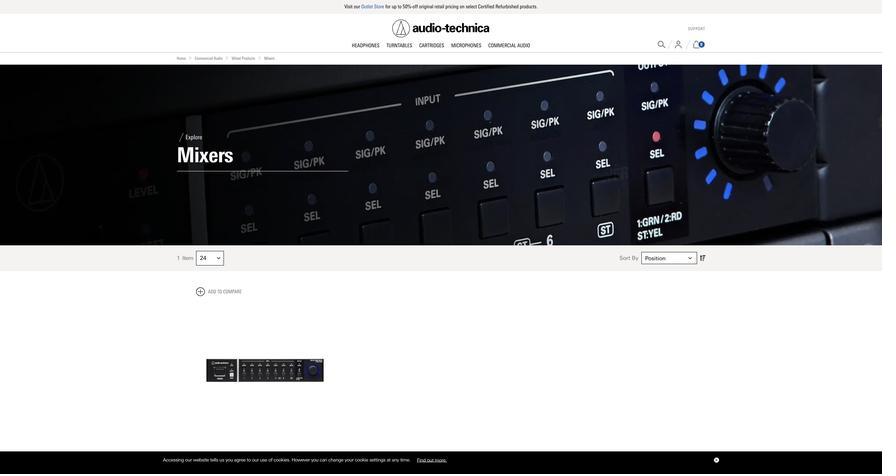 Task type: vqa. For each thing, say whether or not it's contained in the screenshot.
ATW CHG3EXP image
no



Task type: locate. For each thing, give the bounding box(es) containing it.
explore
[[186, 134, 202, 141]]

shop now link
[[238, 447, 292, 461]]

our
[[354, 3, 360, 10], [185, 458, 192, 463], [252, 458, 259, 463]]

2 horizontal spatial breadcrumbs image
[[258, 56, 262, 60]]

commercial audio for bottommost commercial audio link
[[195, 56, 223, 61]]

our for accessing
[[185, 458, 192, 463]]

2 vertical spatial to
[[247, 458, 251, 463]]

1 horizontal spatial mixers
[[264, 56, 275, 61]]

breadcrumbs image
[[189, 56, 192, 60], [226, 56, 229, 60], [258, 56, 262, 60]]

1 horizontal spatial audio
[[518, 42, 531, 49]]

our right visit
[[354, 3, 360, 10]]

1 horizontal spatial commercial audio
[[489, 42, 531, 49]]

turntables
[[387, 42, 413, 49]]

mixers right products
[[264, 56, 275, 61]]

3 breadcrumbs image from the left
[[258, 56, 262, 60]]

breadcrumbs image left wired
[[226, 56, 229, 60]]

0 vertical spatial commercial audio link
[[485, 42, 534, 49]]

2 carrat down image from the left
[[689, 257, 692, 260]]

sort by
[[620, 255, 639, 262]]

visit our outlet store for up to 50%-off original retail pricing on select certified refurbished products.
[[345, 3, 538, 10]]

basket image
[[693, 41, 701, 48]]

cartridges
[[420, 42, 445, 49]]

0 vertical spatial to
[[398, 3, 402, 10]]

0 horizontal spatial audio
[[214, 56, 223, 61]]

find out more.
[[417, 458, 447, 463]]

0 vertical spatial commercial
[[489, 42, 517, 49]]

microphones link
[[448, 42, 485, 49]]

commercial for bottommost commercial audio link
[[195, 56, 213, 61]]

1 vertical spatial commercial
[[195, 56, 213, 61]]

turntables link
[[383, 42, 416, 49]]

1 vertical spatial mixers
[[177, 143, 233, 168]]

agree
[[234, 458, 246, 463]]

1 horizontal spatial you
[[311, 458, 319, 463]]

mixers for divider line icon
[[177, 143, 233, 168]]

microphones
[[452, 42, 482, 49]]

accessing our website tells us you agree to our use of cookies. however you can change your cookie settings at any time.
[[163, 458, 412, 463]]

divider line image left basket icon
[[686, 40, 691, 49]]

to right add
[[217, 289, 222, 295]]

50%-
[[403, 3, 413, 10]]

commercial audio link
[[485, 42, 534, 49], [195, 55, 223, 62]]

1 divider line image from the left
[[668, 40, 672, 49]]

2 breadcrumbs image from the left
[[226, 56, 229, 60]]

add
[[208, 289, 216, 295]]

find
[[417, 458, 426, 463]]

to right agree
[[247, 458, 251, 463]]

1 vertical spatial commercial audio
[[195, 56, 223, 61]]

outlet
[[362, 3, 373, 10]]

sort
[[620, 255, 631, 262]]

to
[[398, 3, 402, 10], [217, 289, 222, 295], [247, 458, 251, 463]]

0 vertical spatial audio
[[518, 42, 531, 49]]

1 you from the left
[[226, 458, 233, 463]]

you left can
[[311, 458, 319, 463]]

magnifying glass image
[[658, 41, 666, 48]]

2 horizontal spatial our
[[354, 3, 360, 10]]

commercial
[[489, 42, 517, 49], [195, 56, 213, 61]]

carrat down image right item
[[217, 257, 221, 260]]

0 horizontal spatial our
[[185, 458, 192, 463]]

settings
[[370, 458, 386, 463]]

1 horizontal spatial to
[[247, 458, 251, 463]]

1 horizontal spatial breadcrumbs image
[[226, 56, 229, 60]]

cartridges link
[[416, 42, 448, 49]]

0 horizontal spatial commercial audio
[[195, 56, 223, 61]]

0 horizontal spatial commercial audio link
[[195, 55, 223, 62]]

mixers image
[[0, 65, 883, 246]]

mixers
[[264, 56, 275, 61], [177, 143, 233, 168]]

wired
[[232, 56, 241, 61]]

1 horizontal spatial divider line image
[[686, 40, 691, 49]]

breadcrumbs image right home
[[189, 56, 192, 60]]

divider line image
[[668, 40, 672, 49], [686, 40, 691, 49]]

1 vertical spatial to
[[217, 289, 222, 295]]

support
[[689, 27, 706, 31]]

off
[[413, 3, 418, 10]]

divider line image right magnifying glass image
[[668, 40, 672, 49]]

compare
[[223, 289, 242, 295]]

add to compare
[[208, 289, 242, 295]]

your
[[345, 458, 354, 463]]

any
[[392, 458, 399, 463]]

outlet store link
[[362, 3, 384, 10]]

item
[[182, 255, 193, 262]]

you
[[226, 458, 233, 463], [311, 458, 319, 463]]

to right up
[[398, 3, 402, 10]]

our down shop
[[252, 458, 259, 463]]

use
[[260, 458, 267, 463]]

mixers down 'explore'
[[177, 143, 233, 168]]

carrat down image
[[217, 257, 221, 260], [689, 257, 692, 260]]

divider line image
[[177, 133, 186, 142]]

visit
[[345, 3, 353, 10]]

you right us at the left
[[226, 458, 233, 463]]

0 horizontal spatial you
[[226, 458, 233, 463]]

0 horizontal spatial divider line image
[[668, 40, 672, 49]]

0 horizontal spatial to
[[217, 289, 222, 295]]

2 horizontal spatial to
[[398, 3, 402, 10]]

support link
[[689, 27, 706, 31]]

tells
[[210, 458, 218, 463]]

audio
[[518, 42, 531, 49], [214, 56, 223, 61]]

0 horizontal spatial commercial
[[195, 56, 213, 61]]

mixers for 1st breadcrumbs icon from the right
[[264, 56, 275, 61]]

0 horizontal spatial breadcrumbs image
[[189, 56, 192, 60]]

0 horizontal spatial mixers
[[177, 143, 233, 168]]

however
[[292, 458, 310, 463]]

0 vertical spatial commercial audio
[[489, 42, 531, 49]]

0 horizontal spatial carrat down image
[[217, 257, 221, 260]]

home
[[177, 56, 186, 61]]

0 vertical spatial mixers
[[264, 56, 275, 61]]

1 horizontal spatial carrat down image
[[689, 257, 692, 260]]

original
[[419, 3, 434, 10]]

breadcrumbs image right products
[[258, 56, 262, 60]]

atdm 0604a image
[[196, 302, 334, 440]]

more.
[[435, 458, 447, 463]]

can
[[320, 458, 327, 463]]

audio for bottommost commercial audio link
[[214, 56, 223, 61]]

our left website
[[185, 458, 192, 463]]

carrat down image left 'set descending direction' icon
[[689, 257, 692, 260]]

audio for the right commercial audio link
[[518, 42, 531, 49]]

accessing
[[163, 458, 184, 463]]

pricing
[[446, 3, 459, 10]]

1 horizontal spatial commercial
[[489, 42, 517, 49]]

website
[[193, 458, 209, 463]]

commercial audio
[[489, 42, 531, 49], [195, 56, 223, 61]]

time.
[[401, 458, 411, 463]]

2 divider line image from the left
[[686, 40, 691, 49]]

of
[[269, 458, 273, 463]]

products
[[242, 56, 255, 61]]

1 item
[[177, 255, 193, 262]]

1 vertical spatial audio
[[214, 56, 223, 61]]

wired products
[[232, 56, 255, 61]]

1 breadcrumbs image from the left
[[189, 56, 192, 60]]



Task type: describe. For each thing, give the bounding box(es) containing it.
wired products link
[[232, 55, 255, 62]]

find out more. link
[[412, 455, 452, 466]]

0 link
[[693, 41, 706, 48]]

1 carrat down image from the left
[[217, 257, 221, 260]]

shop now
[[252, 451, 278, 457]]

our for visit
[[354, 3, 360, 10]]

breadcrumbs image for wired products
[[226, 56, 229, 60]]

1 horizontal spatial our
[[252, 458, 259, 463]]

certified
[[478, 3, 495, 10]]

now
[[266, 451, 278, 457]]

set descending direction image
[[700, 254, 706, 263]]

1
[[177, 255, 180, 262]]

cookies.
[[274, 458, 291, 463]]

change
[[329, 458, 344, 463]]

commercial for the right commercial audio link
[[489, 42, 517, 49]]

headphones
[[352, 42, 380, 49]]

at
[[387, 458, 391, 463]]

cookie
[[355, 458, 369, 463]]

commercial audio for the right commercial audio link
[[489, 42, 531, 49]]

us
[[220, 458, 224, 463]]

cross image
[[715, 459, 718, 462]]

retail
[[435, 3, 445, 10]]

breadcrumbs image for commercial audio
[[189, 56, 192, 60]]

1 vertical spatial commercial audio link
[[195, 55, 223, 62]]

headphones link
[[349, 42, 383, 49]]

store
[[374, 3, 384, 10]]

on
[[460, 3, 465, 10]]

0
[[701, 42, 703, 47]]

1 horizontal spatial commercial audio link
[[485, 42, 534, 49]]

shop
[[252, 451, 265, 457]]

to inside button
[[217, 289, 222, 295]]

2 you from the left
[[311, 458, 319, 463]]

out
[[427, 458, 434, 463]]

refurbished
[[496, 3, 519, 10]]

for
[[386, 3, 391, 10]]

by
[[632, 255, 639, 262]]

store logo image
[[393, 19, 490, 37]]

products.
[[520, 3, 538, 10]]

home link
[[177, 55, 186, 62]]

up
[[392, 3, 397, 10]]

select
[[466, 3, 477, 10]]

add to compare button
[[196, 288, 242, 296]]



